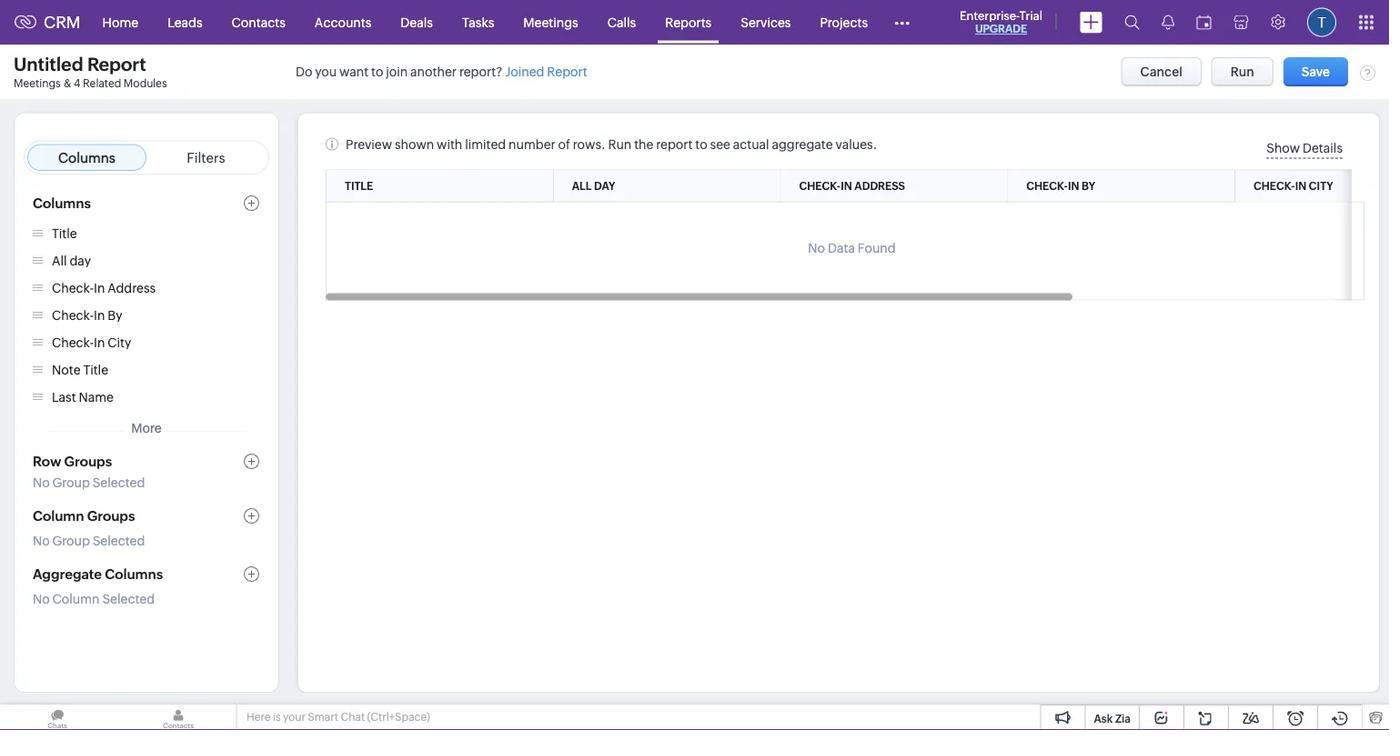 Task type: describe. For each thing, give the bounding box(es) containing it.
number
[[509, 137, 556, 152]]

all day inside tab panel
[[52, 254, 91, 268]]

enterprise-
[[960, 9, 1020, 22]]

search image
[[1125, 15, 1140, 30]]

cancel button
[[1122, 57, 1202, 86]]

1 vertical spatial to
[[695, 137, 708, 152]]

report inside untitled report meetings & 4 related modules
[[87, 54, 146, 75]]

selected for columns
[[102, 592, 155, 607]]

create menu image
[[1080, 11, 1103, 33]]

columns tab
[[27, 143, 147, 172]]

1 no group selected from the top
[[33, 476, 145, 490]]

profile element
[[1297, 0, 1348, 44]]

contacts link
[[217, 0, 300, 44]]

tab panel containing columns
[[24, 196, 269, 607]]

address inside tab panel
[[108, 281, 156, 296]]

values.
[[836, 137, 878, 152]]

Other Modules field
[[883, 8, 922, 37]]

4
[[74, 77, 81, 90]]

report?
[[459, 64, 503, 79]]

aggregate columns
[[33, 567, 163, 583]]

no left data
[[808, 241, 825, 255]]

of
[[558, 137, 571, 152]]

last
[[52, 390, 76, 405]]

the
[[634, 137, 654, 152]]

tasks link
[[448, 0, 509, 44]]

related
[[83, 77, 121, 90]]

meetings link
[[509, 0, 593, 44]]

accounts
[[315, 15, 372, 30]]

signals element
[[1151, 0, 1186, 45]]

more
[[131, 421, 162, 436]]

show
[[1267, 141, 1300, 155]]

groups for column groups
[[87, 509, 135, 525]]

rows.
[[573, 137, 606, 152]]

reports
[[665, 15, 712, 30]]

filters tab
[[147, 143, 266, 172]]

run button
[[1212, 57, 1274, 86]]

calls link
[[593, 0, 651, 44]]

home
[[102, 15, 138, 30]]

services link
[[726, 0, 806, 44]]

upgrade
[[975, 23, 1027, 35]]

&
[[64, 77, 72, 90]]

calendar image
[[1197, 15, 1212, 30]]

column groups
[[33, 509, 135, 525]]

no column selected
[[33, 592, 155, 607]]

ask zia
[[1094, 713, 1131, 725]]

want
[[339, 64, 369, 79]]

another
[[410, 64, 457, 79]]

note title
[[52, 363, 108, 378]]

chat
[[341, 712, 365, 724]]

ask
[[1094, 713, 1113, 725]]

selected for groups
[[93, 534, 145, 549]]

do
[[296, 64, 313, 79]]

crm link
[[15, 13, 81, 32]]

you
[[315, 64, 337, 79]]

joined
[[505, 64, 545, 79]]

create menu element
[[1069, 0, 1114, 44]]

name
[[79, 390, 114, 405]]

do you want to join another report? joined report
[[296, 64, 588, 79]]

search element
[[1114, 0, 1151, 45]]

here is your smart chat (ctrl+space)
[[247, 712, 430, 724]]

smart
[[308, 712, 338, 724]]

meetings inside untitled report meetings & 4 related modules
[[14, 77, 61, 90]]

show details
[[1267, 141, 1343, 155]]

preview shown with limited number of rows. run the report to see actual aggregate values.
[[346, 137, 878, 152]]

no data found
[[808, 241, 896, 255]]

0 horizontal spatial to
[[371, 64, 383, 79]]

cancel
[[1141, 64, 1183, 79]]

services
[[741, 15, 791, 30]]

is
[[273, 712, 281, 724]]



Task type: vqa. For each thing, say whether or not it's contained in the screenshot.
second Created from the top of the page
no



Task type: locate. For each thing, give the bounding box(es) containing it.
check-in by
[[1027, 180, 1096, 193], [1027, 180, 1096, 193], [52, 308, 122, 323]]

group down row groups
[[52, 476, 90, 490]]

contacts image
[[121, 705, 236, 731]]

column down row at the bottom left of page
[[33, 509, 84, 525]]

report right joined
[[547, 64, 588, 79]]

1 horizontal spatial to
[[695, 137, 708, 152]]

columns for more
[[58, 150, 115, 166]]

tasks
[[462, 15, 494, 30]]

day
[[594, 180, 615, 192], [594, 180, 615, 192], [70, 254, 91, 268]]

see
[[710, 137, 731, 152]]

1 horizontal spatial run
[[1231, 64, 1255, 79]]

data
[[828, 241, 855, 255]]

groups
[[64, 454, 112, 470], [87, 509, 135, 525]]

selected down the aggregate columns
[[102, 592, 155, 607]]

title
[[345, 180, 373, 192], [345, 180, 373, 192], [52, 227, 77, 241], [83, 363, 108, 378]]

note
[[52, 363, 81, 378]]

by inside tab panel
[[108, 308, 122, 323]]

actual
[[733, 137, 770, 152]]

meetings
[[523, 15, 578, 30], [14, 77, 61, 90]]

0 vertical spatial meetings
[[523, 15, 578, 30]]

reports link
[[651, 0, 726, 44]]

your
[[283, 712, 306, 724]]

1 vertical spatial groups
[[87, 509, 135, 525]]

projects link
[[806, 0, 883, 44]]

deals link
[[386, 0, 448, 44]]

preview
[[346, 137, 392, 152]]

check-in city inside tab panel
[[52, 336, 131, 350]]

2 vertical spatial selected
[[102, 592, 155, 607]]

0 vertical spatial run
[[1231, 64, 1255, 79]]

groups for row groups
[[64, 454, 112, 470]]

profile image
[[1308, 8, 1337, 37]]

0 vertical spatial group
[[52, 476, 90, 490]]

check-in city
[[1254, 180, 1334, 192], [1254, 180, 1334, 192], [52, 336, 131, 350]]

1 vertical spatial meetings
[[14, 77, 61, 90]]

meetings up joined
[[523, 15, 578, 30]]

1 group from the top
[[52, 476, 90, 490]]

group down column groups
[[52, 534, 90, 549]]

columns down '4'
[[58, 150, 115, 166]]

groups up the aggregate columns
[[87, 509, 135, 525]]

to left 'join'
[[371, 64, 383, 79]]

0 vertical spatial column
[[33, 509, 84, 525]]

zia
[[1116, 713, 1131, 725]]

report
[[656, 137, 693, 152]]

row groups
[[33, 454, 112, 470]]

no group selected down column groups
[[33, 534, 145, 549]]

limited
[[465, 137, 506, 152]]

with
[[437, 137, 463, 152]]

no group selected down row groups
[[33, 476, 145, 490]]

details
[[1303, 141, 1343, 155]]

found
[[858, 241, 896, 255]]

columns
[[58, 150, 115, 166], [33, 196, 91, 212], [105, 567, 163, 583]]

report up related
[[87, 54, 146, 75]]

to
[[371, 64, 383, 79], [695, 137, 708, 152]]

no down aggregate
[[33, 592, 50, 607]]

run inside button
[[1231, 64, 1255, 79]]

shown
[[395, 137, 434, 152]]

columns inside tab
[[58, 150, 115, 166]]

all day
[[572, 180, 615, 192], [572, 180, 615, 192], [52, 254, 91, 268]]

1 vertical spatial columns
[[33, 196, 91, 212]]

columns for all day
[[33, 196, 91, 212]]

1 vertical spatial selected
[[93, 534, 145, 549]]

enterprise-trial upgrade
[[960, 9, 1043, 35]]

0 vertical spatial groups
[[64, 454, 112, 470]]

accounts link
[[300, 0, 386, 44]]

join
[[386, 64, 408, 79]]

in
[[1296, 180, 1307, 192], [1296, 180, 1307, 192], [841, 180, 852, 193], [841, 180, 852, 193], [1068, 180, 1080, 193], [1068, 180, 1080, 193], [94, 281, 105, 296], [94, 308, 105, 323], [94, 336, 105, 350]]

tab list containing columns
[[24, 141, 269, 175]]

no
[[808, 241, 825, 255], [33, 476, 50, 490], [33, 534, 50, 549], [33, 592, 50, 607]]

by
[[1082, 180, 1096, 193], [1082, 180, 1096, 193], [108, 308, 122, 323]]

home link
[[88, 0, 153, 44]]

aggregate
[[33, 567, 102, 583]]

untitled
[[14, 54, 83, 75]]

2 vertical spatial columns
[[105, 567, 163, 583]]

1 vertical spatial column
[[52, 592, 100, 607]]

all
[[572, 180, 592, 192], [572, 180, 592, 192], [52, 254, 67, 268]]

0 horizontal spatial report
[[87, 54, 146, 75]]

crm
[[44, 13, 81, 32]]

leads
[[168, 15, 203, 30]]

check-in by inside tab panel
[[52, 308, 122, 323]]

selected up column groups
[[93, 476, 145, 490]]

tab panel
[[24, 196, 269, 607]]

1 horizontal spatial report
[[547, 64, 588, 79]]

group
[[52, 476, 90, 490], [52, 534, 90, 549]]

1 vertical spatial group
[[52, 534, 90, 549]]

untitled report meetings & 4 related modules
[[14, 54, 167, 90]]

row
[[33, 454, 61, 470]]

last name
[[52, 390, 114, 405]]

no down row at the bottom left of page
[[33, 476, 50, 490]]

columns up no column selected
[[105, 567, 163, 583]]

contacts
[[232, 15, 286, 30]]

city
[[1309, 180, 1334, 192], [1309, 180, 1334, 192], [108, 336, 131, 350]]

projects
[[820, 15, 868, 30]]

0 horizontal spatial run
[[608, 137, 632, 152]]

0 vertical spatial to
[[371, 64, 383, 79]]

meetings down "untitled"
[[14, 77, 61, 90]]

deals
[[401, 15, 433, 30]]

(ctrl+space)
[[367, 712, 430, 724]]

modules
[[124, 77, 167, 90]]

0 vertical spatial columns
[[58, 150, 115, 166]]

check-in address
[[799, 180, 905, 193], [799, 180, 905, 193], [52, 281, 156, 296]]

1 horizontal spatial meetings
[[523, 15, 578, 30]]

to left see
[[695, 137, 708, 152]]

2 group from the top
[[52, 534, 90, 549]]

0 vertical spatial no group selected
[[33, 476, 145, 490]]

column
[[33, 509, 84, 525], [52, 592, 100, 607]]

tab list
[[24, 141, 269, 175]]

save
[[1302, 64, 1331, 79]]

no up aggregate
[[33, 534, 50, 549]]

selected up the aggregate columns
[[93, 534, 145, 549]]

no group selected
[[33, 476, 145, 490], [33, 534, 145, 549]]

signals image
[[1162, 15, 1175, 30]]

chats image
[[0, 705, 115, 731]]

1 vertical spatial no group selected
[[33, 534, 145, 549]]

2 no group selected from the top
[[33, 534, 145, 549]]

city inside tab panel
[[108, 336, 131, 350]]

filters
[[187, 150, 225, 166]]

0 vertical spatial selected
[[93, 476, 145, 490]]

run left save "button"
[[1231, 64, 1255, 79]]

here
[[247, 712, 271, 724]]

aggregate
[[772, 137, 833, 152]]

1 vertical spatial run
[[608, 137, 632, 152]]

groups right row at the bottom left of page
[[64, 454, 112, 470]]

calls
[[608, 15, 636, 30]]

address
[[855, 180, 905, 193], [855, 180, 905, 193], [108, 281, 156, 296]]

0 horizontal spatial meetings
[[14, 77, 61, 90]]

trial
[[1020, 9, 1043, 22]]

columns down columns tab
[[33, 196, 91, 212]]

column down aggregate
[[52, 592, 100, 607]]

save button
[[1284, 57, 1349, 86]]

leads link
[[153, 0, 217, 44]]

check-
[[1254, 180, 1296, 192], [1254, 180, 1296, 192], [799, 180, 841, 193], [799, 180, 841, 193], [1027, 180, 1068, 193], [1027, 180, 1068, 193], [52, 281, 94, 296], [52, 308, 94, 323], [52, 336, 94, 350]]

run left the
[[608, 137, 632, 152]]

run
[[1231, 64, 1255, 79], [608, 137, 632, 152]]



